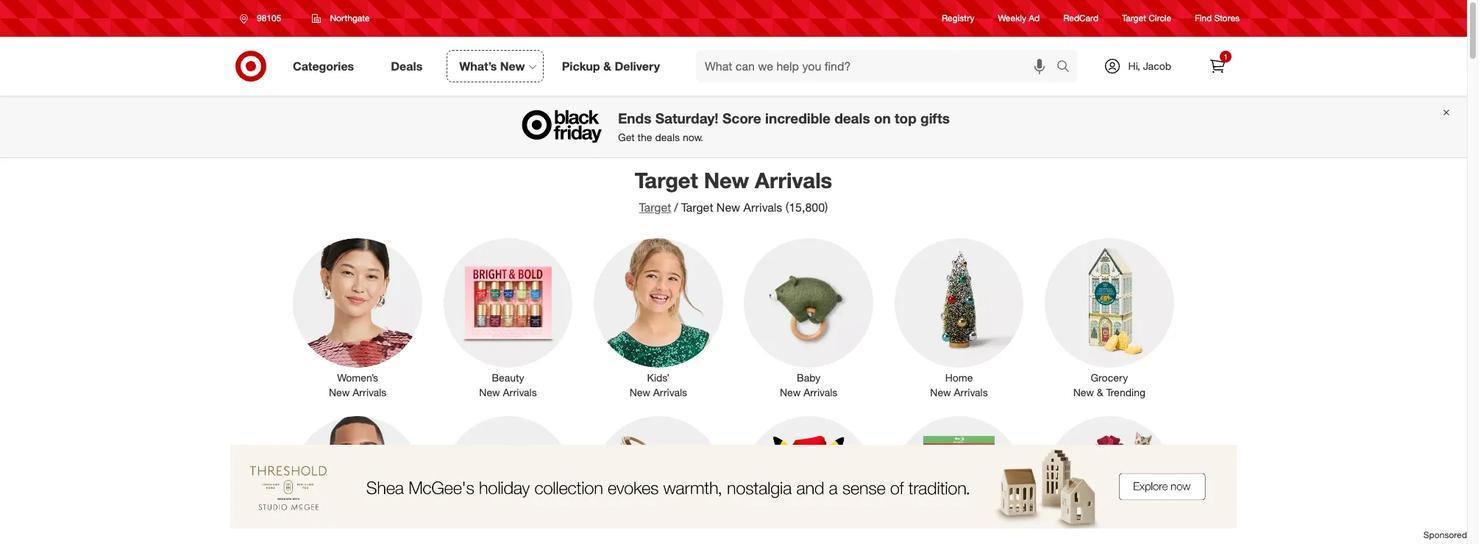 Task type: locate. For each thing, give the bounding box(es) containing it.
arrivals inside kids' new arrivals
[[653, 386, 687, 399]]

women's new arrivals
[[329, 372, 387, 399]]

arrivals inside beauty new arrivals
[[503, 386, 537, 399]]

0 horizontal spatial &
[[604, 59, 612, 73]]

now.
[[683, 131, 704, 144]]

new down baby
[[780, 386, 801, 399]]

new inside grocery new & trending
[[1074, 386, 1094, 399]]

new
[[500, 59, 525, 73], [704, 167, 749, 194], [717, 200, 741, 215], [329, 386, 350, 399], [479, 386, 500, 399], [630, 386, 651, 399], [780, 386, 801, 399], [931, 386, 951, 399], [1074, 386, 1094, 399]]

arrivals for target
[[755, 167, 833, 194]]

deals
[[391, 59, 423, 73]]

target right /
[[681, 200, 714, 215]]

on
[[874, 110, 891, 127]]

98105
[[257, 13, 281, 24]]

arrivals inside home new arrivals
[[954, 386, 988, 399]]

arrivals for kids'
[[653, 386, 687, 399]]

target circle
[[1122, 13, 1172, 24]]

new right what's
[[500, 59, 525, 73]]

what's
[[459, 59, 497, 73]]

1 vertical spatial deals
[[655, 131, 680, 144]]

stores
[[1215, 13, 1240, 24]]

arrivals down home
[[954, 386, 988, 399]]

arrivals for beauty
[[503, 386, 537, 399]]

/
[[674, 200, 678, 215]]

arrivals down women's
[[353, 386, 387, 399]]

0 horizontal spatial deals
[[655, 131, 680, 144]]

arrivals down kids'
[[653, 386, 687, 399]]

arrivals for baby
[[804, 386, 838, 399]]

1 vertical spatial &
[[1097, 386, 1104, 399]]

what's new
[[459, 59, 525, 73]]

new inside women's new arrivals
[[329, 386, 350, 399]]

new for baby
[[780, 386, 801, 399]]

score
[[723, 110, 762, 127]]

arrivals
[[755, 167, 833, 194], [744, 200, 783, 215], [353, 386, 387, 399], [503, 386, 537, 399], [653, 386, 687, 399], [804, 386, 838, 399], [954, 386, 988, 399]]

the
[[638, 131, 652, 144]]

new down the beauty at the bottom left
[[479, 386, 500, 399]]

arrivals down the beauty at the bottom left
[[503, 386, 537, 399]]

grocery
[[1091, 372, 1128, 384]]

home
[[946, 372, 973, 384]]

deals right the
[[655, 131, 680, 144]]

circle
[[1149, 13, 1172, 24]]

deals left on
[[835, 110, 870, 127]]

& down grocery in the right of the page
[[1097, 386, 1104, 399]]

1 horizontal spatial &
[[1097, 386, 1104, 399]]

ends
[[618, 110, 652, 127]]

new inside kids' new arrivals
[[630, 386, 651, 399]]

0 vertical spatial &
[[604, 59, 612, 73]]

pickup & delivery
[[562, 59, 660, 73]]

kids'
[[647, 372, 670, 384]]

weekly ad link
[[998, 12, 1040, 25]]

weekly
[[998, 13, 1027, 24]]

new down women's
[[329, 386, 350, 399]]

hi, jacob
[[1129, 60, 1172, 72]]

beauty new arrivals
[[479, 372, 537, 399]]

target
[[1122, 13, 1147, 24], [635, 167, 698, 194], [639, 200, 672, 215], [681, 200, 714, 215]]

deals
[[835, 110, 870, 127], [655, 131, 680, 144]]

new down score
[[704, 167, 749, 194]]

new for grocery
[[1074, 386, 1094, 399]]

weekly ad
[[998, 13, 1040, 24]]

new inside baby new arrivals
[[780, 386, 801, 399]]

advertisement region
[[0, 445, 1468, 529]]

ad
[[1029, 13, 1040, 24]]

new down home
[[931, 386, 951, 399]]

arrivals up "(15,800)"
[[755, 167, 833, 194]]

saturday!
[[656, 110, 719, 127]]

gifts
[[921, 110, 950, 127]]

new for home
[[931, 386, 951, 399]]

women's
[[337, 372, 378, 384]]

& right pickup
[[604, 59, 612, 73]]

&
[[604, 59, 612, 73], [1097, 386, 1104, 399]]

redcard link
[[1064, 12, 1099, 25]]

arrivals inside women's new arrivals
[[353, 386, 387, 399]]

& inside grocery new & trending
[[1097, 386, 1104, 399]]

(15,800)
[[786, 200, 828, 215]]

new for women's
[[329, 386, 350, 399]]

beauty
[[492, 372, 524, 384]]

new down kids'
[[630, 386, 651, 399]]

arrivals inside baby new arrivals
[[804, 386, 838, 399]]

arrivals down baby
[[804, 386, 838, 399]]

new inside home new arrivals
[[931, 386, 951, 399]]

new inside beauty new arrivals
[[479, 386, 500, 399]]

new for kids'
[[630, 386, 651, 399]]

new down grocery in the right of the page
[[1074, 386, 1094, 399]]

1 horizontal spatial deals
[[835, 110, 870, 127]]

registry link
[[942, 12, 975, 25]]



Task type: describe. For each thing, give the bounding box(es) containing it.
1
[[1224, 52, 1228, 61]]

jacob
[[1144, 60, 1172, 72]]

delivery
[[615, 59, 660, 73]]

arrivals left "(15,800)"
[[744, 200, 783, 215]]

kids' new arrivals
[[630, 372, 687, 399]]

find
[[1195, 13, 1212, 24]]

arrivals for home
[[954, 386, 988, 399]]

target left circle
[[1122, 13, 1147, 24]]

northgate
[[330, 13, 370, 24]]

redcard
[[1064, 13, 1099, 24]]

deals link
[[378, 50, 441, 82]]

get
[[618, 131, 635, 144]]

98105 button
[[230, 5, 297, 32]]

baby new arrivals
[[780, 372, 838, 399]]

what's new link
[[447, 50, 544, 82]]

hi,
[[1129, 60, 1141, 72]]

target new arrivals target / target new arrivals (15,800)
[[635, 167, 833, 215]]

ends saturday! score incredible deals on top gifts get the deals now.
[[618, 110, 950, 144]]

home new arrivals
[[931, 372, 988, 399]]

target up /
[[635, 167, 698, 194]]

incredible
[[765, 110, 831, 127]]

top
[[895, 110, 917, 127]]

0 vertical spatial deals
[[835, 110, 870, 127]]

new for beauty
[[479, 386, 500, 399]]

categories link
[[280, 50, 373, 82]]

find stores
[[1195, 13, 1240, 24]]

target left /
[[639, 200, 672, 215]]

sponsored
[[1424, 530, 1468, 541]]

registry
[[942, 13, 975, 24]]

search
[[1050, 60, 1085, 75]]

find stores link
[[1195, 12, 1240, 25]]

search button
[[1050, 50, 1085, 85]]

1 link
[[1202, 50, 1234, 82]]

target circle link
[[1122, 12, 1172, 25]]

northgate button
[[303, 5, 379, 32]]

& inside pickup & delivery link
[[604, 59, 612, 73]]

baby
[[797, 372, 821, 384]]

What can we help you find? suggestions appear below search field
[[696, 50, 1060, 82]]

categories
[[293, 59, 354, 73]]

pickup & delivery link
[[550, 50, 679, 82]]

pickup
[[562, 59, 600, 73]]

new for what's
[[500, 59, 525, 73]]

trending
[[1107, 386, 1146, 399]]

target link
[[639, 200, 672, 215]]

grocery new & trending
[[1074, 372, 1146, 399]]

new right /
[[717, 200, 741, 215]]

arrivals for women's
[[353, 386, 387, 399]]

new for target
[[704, 167, 749, 194]]



Task type: vqa. For each thing, say whether or not it's contained in the screenshot.
prevents
no



